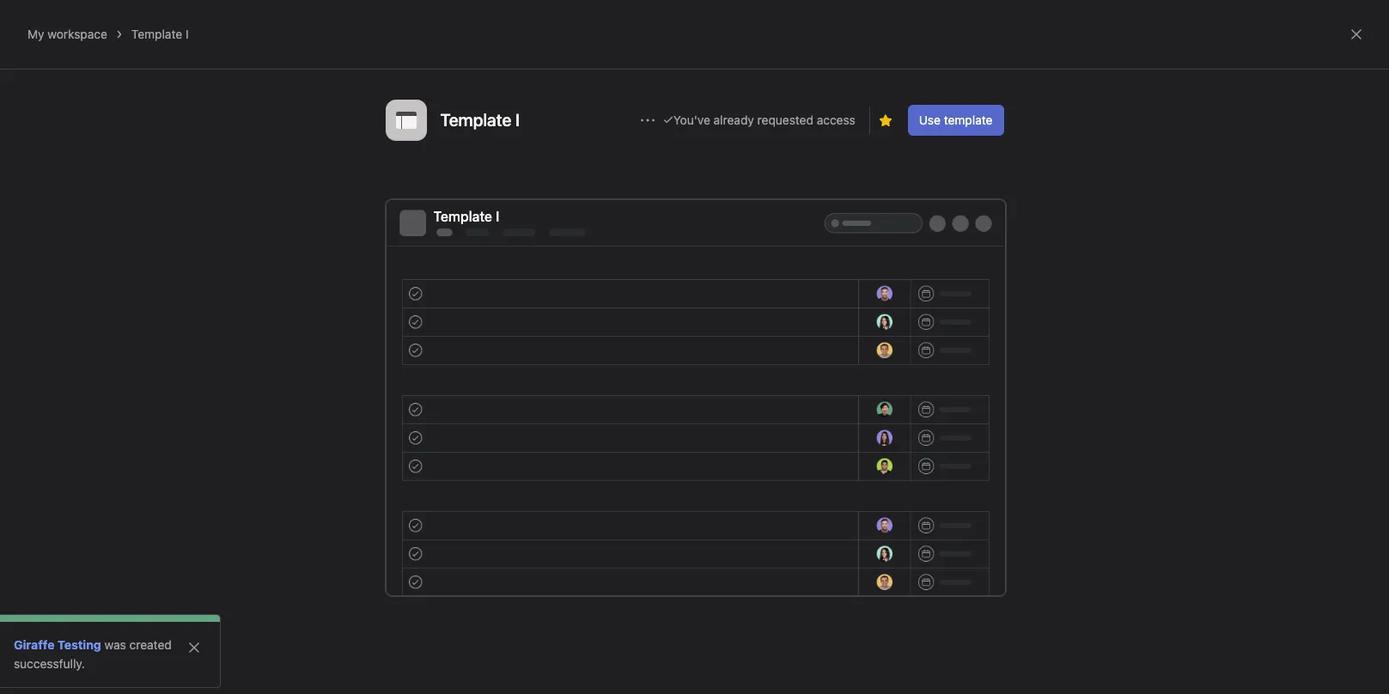 Task type: describe. For each thing, give the bounding box(es) containing it.
my workspace link
[[27, 27, 107, 41]]

successfully.
[[14, 657, 85, 671]]

already
[[714, 113, 754, 127]]

1 horizontal spatial close image
[[1350, 27, 1364, 41]]

remove from starred image
[[879, 113, 893, 127]]

0 vertical spatial template i
[[440, 110, 520, 130]]

use
[[919, 113, 941, 127]]

i
[[186, 27, 189, 41]]

testing
[[58, 638, 101, 652]]

use template button
[[908, 105, 1004, 136]]

template
[[131, 27, 182, 41]]

access
[[817, 113, 856, 127]]

giraffe
[[14, 638, 55, 652]]

my workspace
[[27, 27, 107, 41]]

requested
[[758, 113, 814, 127]]

1 vertical spatial template i
[[434, 209, 500, 224]]

workspace
[[48, 27, 107, 41]]

giraffe testing link
[[14, 638, 101, 652]]

template
[[944, 113, 993, 127]]

show options image
[[641, 113, 655, 127]]



Task type: vqa. For each thing, say whether or not it's contained in the screenshot.
Search
no



Task type: locate. For each thing, give the bounding box(es) containing it.
1 vertical spatial close image
[[187, 641, 201, 655]]

template i
[[440, 110, 520, 130], [434, 209, 500, 224]]

use template
[[919, 113, 993, 127]]

giraffe testing
[[14, 638, 101, 652]]

was created successfully.
[[14, 638, 172, 671]]

created
[[129, 638, 172, 652]]

you've
[[674, 113, 710, 127]]

my
[[27, 27, 44, 41]]

close image
[[1350, 27, 1364, 41], [187, 641, 201, 655]]

was
[[104, 638, 126, 652]]

you've already requested access
[[674, 113, 856, 127]]

template image
[[396, 110, 416, 131]]

0 vertical spatial close image
[[1350, 27, 1364, 41]]

0 horizontal spatial close image
[[187, 641, 201, 655]]

template i
[[131, 27, 189, 41]]



